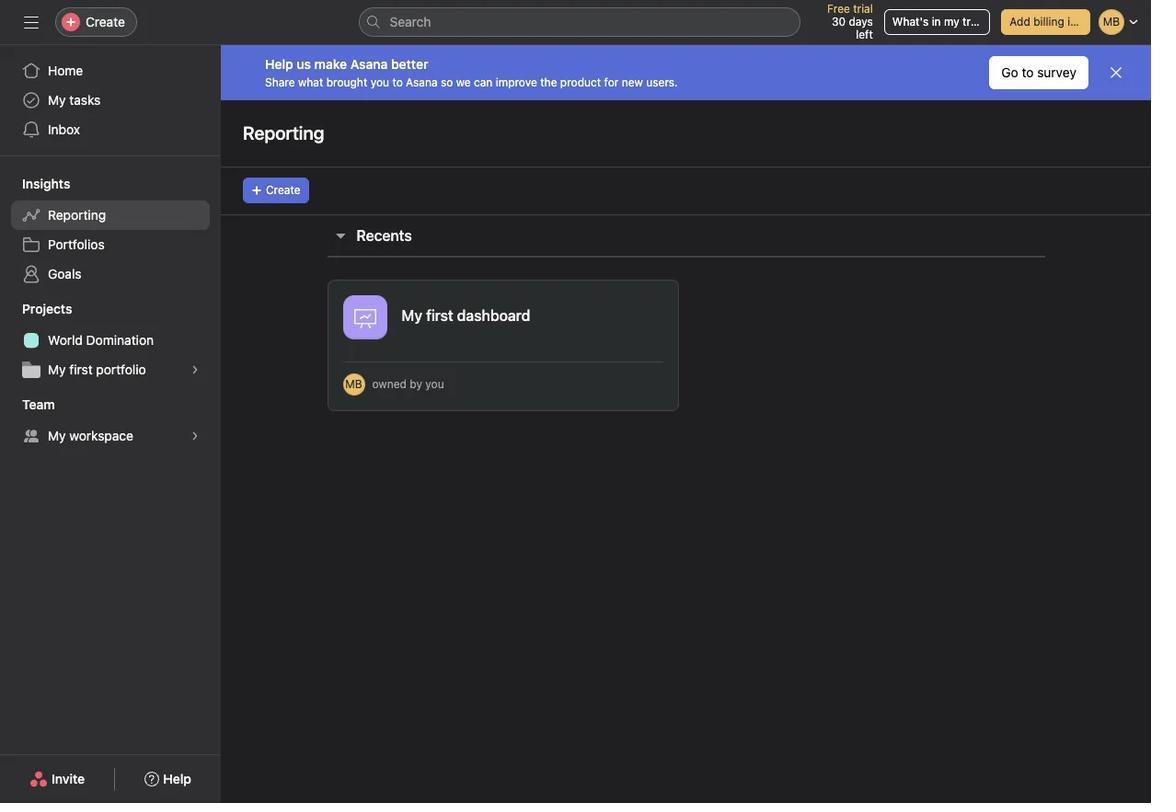 Task type: locate. For each thing, give the bounding box(es) containing it.
search button
[[359, 7, 801, 37]]

my workspace
[[48, 428, 133, 444]]

team button
[[0, 396, 55, 414]]

0 vertical spatial help
[[265, 56, 293, 71]]

1 vertical spatial create button
[[243, 178, 309, 203]]

my inside projects element
[[48, 362, 66, 377]]

reporting
[[243, 122, 324, 144], [48, 207, 106, 223]]

0 horizontal spatial create button
[[55, 7, 137, 37]]

insights element
[[0, 168, 221, 293]]

portfolio
[[96, 362, 146, 377]]

help for help
[[163, 772, 191, 787]]

help
[[265, 56, 293, 71], [163, 772, 191, 787]]

mb
[[346, 377, 362, 391]]

by
[[410, 377, 423, 391]]

workspace
[[69, 428, 133, 444]]

share
[[265, 75, 295, 89]]

my for my tasks
[[48, 92, 66, 108]]

you right by
[[426, 377, 444, 391]]

1 vertical spatial help
[[163, 772, 191, 787]]

create button
[[55, 7, 137, 37], [243, 178, 309, 203]]

help button
[[133, 763, 203, 796]]

see details, my workspace image
[[190, 431, 201, 442]]

asana
[[406, 75, 438, 89]]

for
[[605, 75, 619, 89]]

my left first
[[48, 362, 66, 377]]

team
[[22, 397, 55, 412]]

search list box
[[359, 7, 801, 37]]

1 vertical spatial reporting
[[48, 207, 106, 223]]

world domination link
[[11, 326, 210, 355]]

0 vertical spatial you
[[371, 75, 389, 89]]

my right report image
[[402, 308, 423, 324]]

0 horizontal spatial reporting
[[48, 207, 106, 223]]

inbox link
[[11, 115, 210, 145]]

0 horizontal spatial create
[[86, 14, 125, 29]]

asana better
[[351, 56, 429, 71]]

0 horizontal spatial help
[[163, 772, 191, 787]]

free trial 30 days left
[[828, 2, 874, 41]]

my inside global element
[[48, 92, 66, 108]]

1 horizontal spatial help
[[265, 56, 293, 71]]

create
[[86, 14, 125, 29], [266, 183, 301, 197]]

my inside 'teams' element
[[48, 428, 66, 444]]

to inside button
[[1022, 64, 1034, 80]]

help inside help us make asana better share what brought you to asana so we can improve the product for new users.
[[265, 56, 293, 71]]

my for my first dashboard
[[402, 308, 423, 324]]

0 vertical spatial reporting
[[243, 122, 324, 144]]

my down team
[[48, 428, 66, 444]]

add
[[1010, 15, 1031, 29]]

0 vertical spatial create button
[[55, 7, 137, 37]]

you inside help us make asana better share what brought you to asana so we can improve the product for new users.
[[371, 75, 389, 89]]

help inside dropdown button
[[163, 772, 191, 787]]

trial
[[854, 2, 874, 16]]

1 horizontal spatial reporting
[[243, 122, 324, 144]]

users.
[[647, 75, 678, 89]]

portfolios
[[48, 237, 105, 252]]

can
[[474, 75, 493, 89]]

info
[[1068, 15, 1088, 29]]

domination
[[86, 332, 154, 348]]

report image
[[354, 307, 376, 329]]

to down the 'asana better'
[[393, 75, 403, 89]]

insights button
[[0, 175, 70, 193]]

we
[[456, 75, 471, 89]]

tasks
[[69, 92, 101, 108]]

my for my first portfolio
[[48, 362, 66, 377]]

reporting down share on the left of page
[[243, 122, 324, 144]]

home link
[[11, 56, 210, 86]]

see details, my first portfolio image
[[190, 365, 201, 376]]

my
[[48, 92, 66, 108], [402, 308, 423, 324], [48, 362, 66, 377], [48, 428, 66, 444]]

collapse task list for the section recents image
[[333, 228, 348, 243]]

you
[[371, 75, 389, 89], [426, 377, 444, 391]]

my left tasks
[[48, 92, 66, 108]]

to right go
[[1022, 64, 1034, 80]]

go
[[1002, 64, 1019, 80]]

banner containing help us make asana better
[[221, 45, 1152, 100]]

1 horizontal spatial create
[[266, 183, 301, 197]]

you down the 'asana better'
[[371, 75, 389, 89]]

inbox
[[48, 122, 80, 137]]

improve
[[496, 75, 538, 89]]

world domination
[[48, 332, 154, 348]]

portfolios link
[[11, 230, 210, 260]]

1 vertical spatial you
[[426, 377, 444, 391]]

search
[[390, 14, 431, 29]]

my first portfolio link
[[11, 355, 210, 385]]

banner
[[221, 45, 1152, 100]]

add billing info button
[[1002, 9, 1091, 35]]

my first portfolio
[[48, 362, 146, 377]]

0 horizontal spatial to
[[393, 75, 403, 89]]

my for my workspace
[[48, 428, 66, 444]]

first
[[69, 362, 93, 377]]

help for help us make asana better share what brought you to asana so we can improve the product for new users.
[[265, 56, 293, 71]]

reporting up portfolios
[[48, 207, 106, 223]]

to
[[1022, 64, 1034, 80], [393, 75, 403, 89]]

projects button
[[0, 300, 72, 319]]

projects
[[22, 301, 72, 317]]

my tasks
[[48, 92, 101, 108]]

1 horizontal spatial you
[[426, 377, 444, 391]]

1 horizontal spatial to
[[1022, 64, 1034, 80]]

what
[[298, 75, 323, 89]]

goals link
[[11, 260, 210, 289]]

product
[[561, 75, 601, 89]]

0 horizontal spatial you
[[371, 75, 389, 89]]

my workspace link
[[11, 422, 210, 451]]



Task type: describe. For each thing, give the bounding box(es) containing it.
make
[[315, 56, 347, 71]]

my tasks link
[[11, 86, 210, 115]]

what's in my trial? button
[[885, 9, 991, 35]]

dismiss image
[[1109, 65, 1124, 80]]

go to survey button
[[990, 56, 1089, 89]]

teams element
[[0, 389, 221, 455]]

30
[[832, 15, 846, 29]]

survey
[[1038, 64, 1077, 80]]

owned by you
[[372, 377, 444, 391]]

days
[[849, 15, 874, 29]]

world
[[48, 332, 83, 348]]

owned
[[372, 377, 407, 391]]

to inside help us make asana better share what brought you to asana so we can improve the product for new users.
[[393, 75, 403, 89]]

invite button
[[18, 763, 97, 796]]

brought
[[327, 75, 368, 89]]

home
[[48, 63, 83, 78]]

my
[[945, 15, 960, 29]]

0 vertical spatial create
[[86, 14, 125, 29]]

in
[[932, 15, 942, 29]]

1 vertical spatial create
[[266, 183, 301, 197]]

billing
[[1034, 15, 1065, 29]]

projects element
[[0, 293, 221, 389]]

the
[[541, 75, 557, 89]]

goals
[[48, 266, 82, 282]]

invite
[[52, 772, 85, 787]]

trial?
[[963, 15, 989, 29]]

us
[[297, 56, 311, 71]]

free
[[828, 2, 851, 16]]

my first dashboard
[[402, 308, 531, 324]]

first dashboard
[[426, 308, 531, 324]]

what's in my trial?
[[893, 15, 989, 29]]

insights
[[22, 176, 70, 192]]

global element
[[0, 45, 221, 156]]

so
[[441, 75, 453, 89]]

1 horizontal spatial create button
[[243, 178, 309, 203]]

add billing info
[[1010, 15, 1088, 29]]

new
[[622, 75, 643, 89]]

left
[[856, 28, 874, 41]]

hide sidebar image
[[24, 15, 39, 29]]

what's
[[893, 15, 929, 29]]

recents
[[357, 227, 412, 244]]

reporting inside insights element
[[48, 207, 106, 223]]

reporting link
[[11, 201, 210, 230]]

help us make asana better share what brought you to asana so we can improve the product for new users.
[[265, 56, 678, 89]]

go to survey
[[1002, 64, 1077, 80]]



Task type: vqa. For each thing, say whether or not it's contained in the screenshot.
Inbox 'link' in the left of the page
yes



